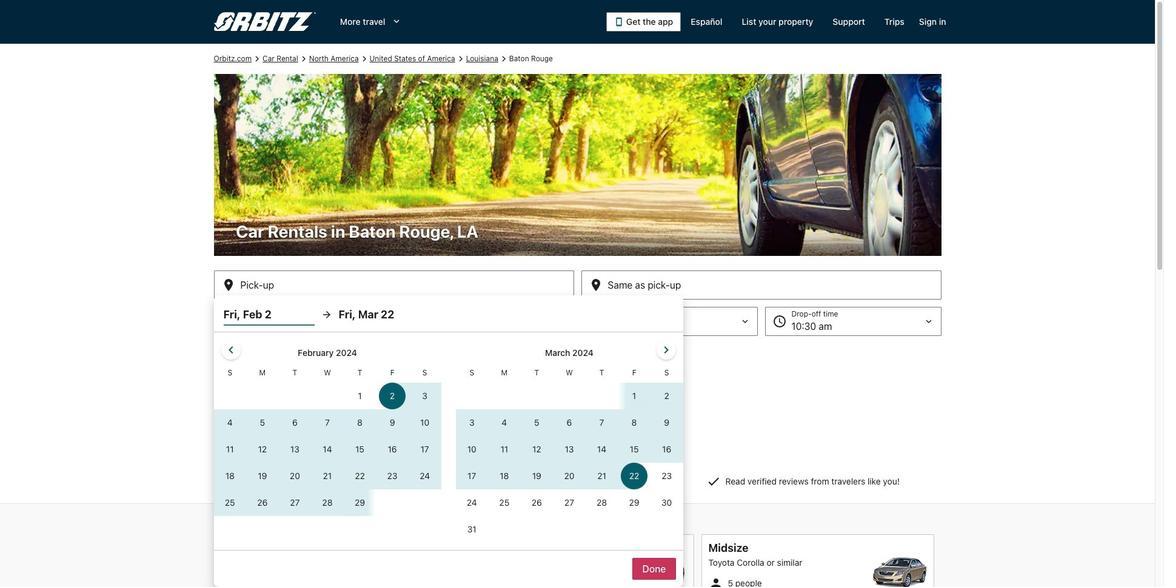 Task type: describe. For each thing, give the bounding box(es) containing it.
2 directional image from the left
[[455, 53, 466, 64]]

ford focus image
[[632, 557, 687, 587]]

breadcrumbs region
[[0, 44, 1156, 587]]

1 directional image from the left
[[359, 53, 370, 64]]

3 directional image from the left
[[498, 53, 509, 64]]

small image
[[709, 576, 723, 587]]

download the app button image
[[614, 17, 624, 27]]



Task type: locate. For each thing, give the bounding box(es) containing it.
1 horizontal spatial directional image
[[455, 53, 466, 64]]

1 directional image from the left
[[252, 53, 263, 64]]

orbitz logo image
[[214, 12, 316, 32]]

main content
[[0, 44, 1156, 587]]

2 directional image from the left
[[298, 53, 309, 64]]

directional image
[[359, 53, 370, 64], [455, 53, 466, 64], [498, 53, 509, 64]]

0 horizontal spatial directional image
[[252, 53, 263, 64]]

1 horizontal spatial directional image
[[298, 53, 309, 64]]

toyota corolla image
[[873, 557, 927, 587]]

next month image
[[659, 343, 674, 357]]

directional image
[[252, 53, 263, 64], [298, 53, 309, 64]]

previous month image
[[224, 343, 238, 357]]

2 horizontal spatial directional image
[[498, 53, 509, 64]]

0 horizontal spatial directional image
[[359, 53, 370, 64]]



